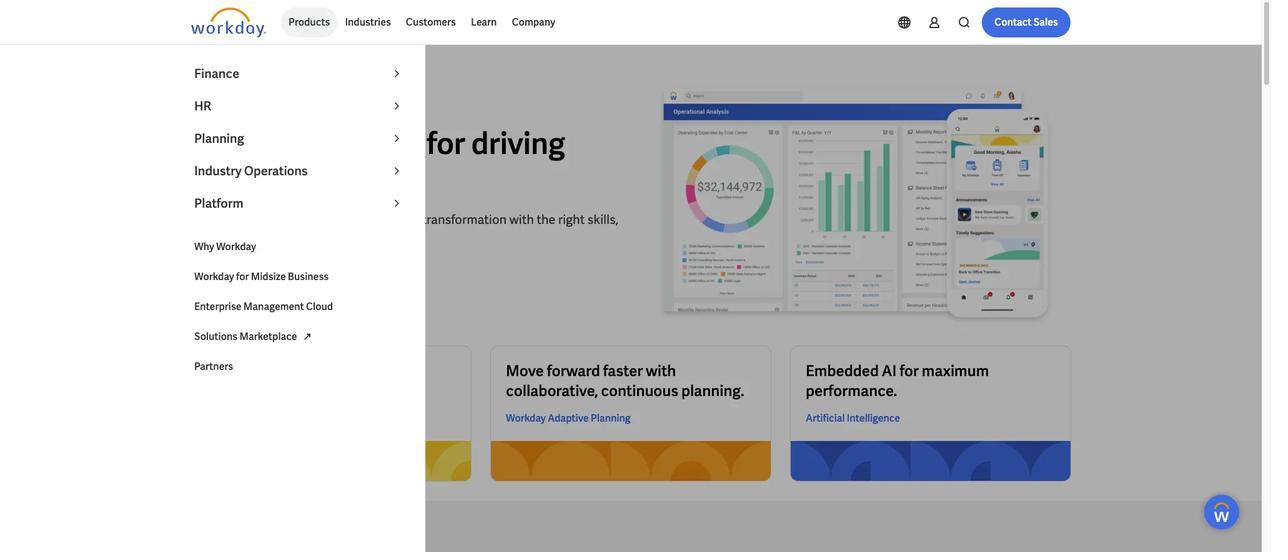 Task type: locate. For each thing, give the bounding box(es) containing it.
1 vertical spatial learn
[[204, 264, 230, 277]]

1 vertical spatial and
[[290, 382, 316, 401]]

learn left company
[[471, 16, 497, 29]]

move
[[506, 362, 544, 381]]

workday
[[216, 240, 256, 254], [194, 270, 234, 284], [506, 412, 546, 425]]

workday down collaborative,
[[506, 412, 546, 425]]

solutions marketplace
[[194, 330, 297, 344]]

0 horizontal spatial the
[[247, 124, 293, 163]]

1 horizontal spatial the
[[537, 211, 556, 228]]

0 horizontal spatial learn
[[204, 264, 230, 277]]

workday for midsize business
[[194, 270, 329, 284]]

why workday link
[[187, 232, 412, 262]]

1 horizontal spatial planning
[[591, 412, 631, 425]]

customers
[[406, 16, 456, 29]]

desktop view of financial management operational analysis dashboard showing operating expenses by cost center and mobile view of human capital management home screen showing suggested tasks and announcements. image
[[641, 85, 1071, 327]]

workday adaptive planning
[[506, 412, 631, 425]]

solutions marketplace link
[[187, 322, 412, 352]]

0 vertical spatial and
[[252, 229, 274, 245]]

workday for workday for midsize business
[[194, 270, 234, 284]]

opens in a new tab image
[[300, 329, 315, 344]]

1 horizontal spatial learn
[[471, 16, 497, 29]]

digital for growth.
[[191, 159, 276, 198]]

1 vertical spatial planning
[[591, 412, 631, 425]]

1 vertical spatial the
[[537, 211, 556, 228]]

for
[[427, 124, 465, 163], [294, 211, 310, 228], [236, 270, 249, 284], [383, 362, 403, 381], [900, 362, 919, 381]]

move forward faster with collaborative, continuous planning.
[[506, 362, 744, 401]]

planning inside the workday adaptive planning link
[[591, 412, 631, 425]]

company
[[512, 16, 555, 29]]

performance.
[[806, 382, 897, 401]]

1 vertical spatial with
[[646, 362, 676, 381]]

digital inside get the roadmap for driving digital growth.
[[191, 159, 276, 198]]

workday for workday adaptive planning
[[506, 412, 546, 425]]

0 vertical spatial the
[[247, 124, 293, 163]]

management
[[243, 300, 304, 314]]

digital inside explore resources for speeding up digital transformation with the right skills, resources, and budget.
[[384, 211, 419, 228]]

up
[[367, 211, 382, 228]]

0 vertical spatial learn
[[471, 16, 497, 29]]

company button
[[504, 7, 563, 37]]

roadmap
[[299, 124, 421, 163]]

1 vertical spatial workday
[[194, 270, 234, 284]]

sales
[[1034, 16, 1058, 29]]

0 horizontal spatial with
[[509, 211, 534, 228]]

best-in-class applications for finance, hr, and more.
[[206, 362, 403, 401]]

contact sales link
[[982, 7, 1071, 37]]

1 horizontal spatial digital
[[384, 211, 419, 228]]

planning.
[[681, 382, 744, 401]]

hr button
[[187, 90, 412, 122]]

why workday
[[194, 240, 256, 254]]

intelligence
[[847, 412, 900, 425]]

skills,
[[587, 211, 619, 228]]

learn
[[471, 16, 497, 29], [204, 264, 230, 277]]

learn down why workday
[[204, 264, 230, 277]]

industry operations button
[[187, 155, 412, 187]]

0 vertical spatial digital
[[191, 159, 276, 198]]

1 vertical spatial digital
[[384, 211, 419, 228]]

planning
[[194, 131, 244, 147], [591, 412, 631, 425]]

and right the hr,
[[290, 382, 316, 401]]

0 vertical spatial planning
[[194, 131, 244, 147]]

with
[[509, 211, 534, 228], [646, 362, 676, 381]]

planning down continuous
[[591, 412, 631, 425]]

explore resources for speeding up digital transformation with the right skills, resources, and budget.
[[191, 211, 619, 245]]

0 horizontal spatial digital
[[191, 159, 276, 198]]

and down resources
[[252, 229, 274, 245]]

workday up enterprise
[[194, 270, 234, 284]]

customers button
[[398, 7, 463, 37]]

with left "right"
[[509, 211, 534, 228]]

with inside explore resources for speeding up digital transformation with the right skills, resources, and budget.
[[509, 211, 534, 228]]

for inside get the roadmap for driving digital growth.
[[427, 124, 465, 163]]

business
[[288, 270, 329, 284]]

workday up learn more
[[216, 240, 256, 254]]

and
[[252, 229, 274, 245], [290, 382, 316, 401]]

0 horizontal spatial and
[[252, 229, 274, 245]]

applications
[[296, 362, 380, 381]]

maximum
[[922, 362, 989, 381]]

1 horizontal spatial with
[[646, 362, 676, 381]]

industries
[[345, 16, 391, 29]]

in-
[[241, 362, 259, 381]]

2 vertical spatial workday
[[506, 412, 546, 425]]

digital
[[191, 159, 276, 198], [384, 211, 419, 228]]

embedded ai for maximum performance.
[[806, 362, 989, 401]]

with up continuous
[[646, 362, 676, 381]]

planning up industry
[[194, 131, 244, 147]]

enterprise
[[194, 300, 242, 314]]

the up operations
[[247, 124, 293, 163]]

products button
[[281, 7, 338, 37]]

cloud
[[306, 300, 333, 314]]

0 horizontal spatial planning
[[194, 131, 244, 147]]

more
[[232, 264, 256, 277]]

workday adaptive planning link
[[506, 412, 631, 427]]

for inside explore resources for speeding up digital transformation with the right skills, resources, and budget.
[[294, 211, 310, 228]]

the left "right"
[[537, 211, 556, 228]]

0 vertical spatial with
[[509, 211, 534, 228]]

the
[[247, 124, 293, 163], [537, 211, 556, 228]]

the inside get the roadmap for driving digital growth.
[[247, 124, 293, 163]]

best-
[[206, 362, 241, 381]]

learn inside dropdown button
[[471, 16, 497, 29]]

industry operations
[[194, 163, 308, 179]]

1 horizontal spatial and
[[290, 382, 316, 401]]

platform
[[194, 196, 243, 212]]



Task type: vqa. For each thing, say whether or not it's contained in the screenshot.
More
yes



Task type: describe. For each thing, give the bounding box(es) containing it.
get the roadmap for driving digital growth.
[[191, 124, 565, 198]]

operations
[[244, 163, 308, 179]]

partners link
[[187, 352, 412, 382]]

resources,
[[191, 229, 250, 245]]

for inside embedded ai for maximum performance.
[[900, 362, 919, 381]]

continuous
[[601, 382, 678, 401]]

digital for transformation
[[384, 211, 419, 228]]

learn button
[[463, 7, 504, 37]]

for inside workday for midsize business link
[[236, 270, 249, 284]]

platform button
[[187, 187, 412, 220]]

faster
[[603, 362, 643, 381]]

hr,
[[263, 382, 287, 401]]

midsize
[[251, 270, 286, 284]]

explore
[[191, 211, 233, 228]]

embedded
[[806, 362, 879, 381]]

for inside best-in-class applications for finance, hr, and more.
[[383, 362, 403, 381]]

solutions
[[194, 330, 238, 344]]

contact sales
[[995, 16, 1058, 29]]

driving
[[471, 124, 565, 163]]

learn for learn more
[[204, 264, 230, 277]]

learn for learn
[[471, 16, 497, 29]]

learn more link
[[191, 256, 268, 286]]

ai
[[882, 362, 897, 381]]

products
[[289, 16, 330, 29]]

why
[[194, 240, 214, 254]]

artificial
[[806, 412, 845, 425]]

artificial intelligence
[[806, 412, 900, 425]]

industries button
[[338, 7, 398, 37]]

go to the homepage image
[[191, 7, 266, 37]]

partners
[[194, 360, 233, 374]]

get
[[191, 124, 241, 163]]

enterprise management cloud link
[[187, 292, 412, 322]]

with inside move forward faster with collaborative, continuous planning.
[[646, 362, 676, 381]]

finance,
[[206, 382, 260, 401]]

hr
[[194, 98, 211, 114]]

marketplace
[[240, 330, 297, 344]]

0 vertical spatial workday
[[216, 240, 256, 254]]

learn more
[[204, 264, 256, 277]]

budget.
[[276, 229, 319, 245]]

artificial intelligence link
[[806, 412, 900, 427]]

right
[[558, 211, 585, 228]]

planning button
[[187, 122, 412, 155]]

growth.
[[282, 159, 387, 198]]

more.
[[319, 382, 357, 401]]

workday for midsize business link
[[187, 262, 412, 292]]

contact
[[995, 16, 1032, 29]]

industry
[[194, 163, 242, 179]]

adaptive
[[548, 412, 589, 425]]

planning inside dropdown button
[[194, 131, 244, 147]]

the inside explore resources for speeding up digital transformation with the right skills, resources, and budget.
[[537, 211, 556, 228]]

and inside best-in-class applications for finance, hr, and more.
[[290, 382, 316, 401]]

speeding
[[313, 211, 364, 228]]

enterprise management cloud
[[194, 300, 333, 314]]

finance
[[194, 66, 239, 82]]

transformation
[[422, 211, 507, 228]]

forward
[[547, 362, 600, 381]]

class
[[259, 362, 294, 381]]

collaborative,
[[506, 382, 598, 401]]

and inside explore resources for speeding up digital transformation with the right skills, resources, and budget.
[[252, 229, 274, 245]]

resources
[[236, 211, 292, 228]]

finance button
[[187, 57, 412, 90]]



